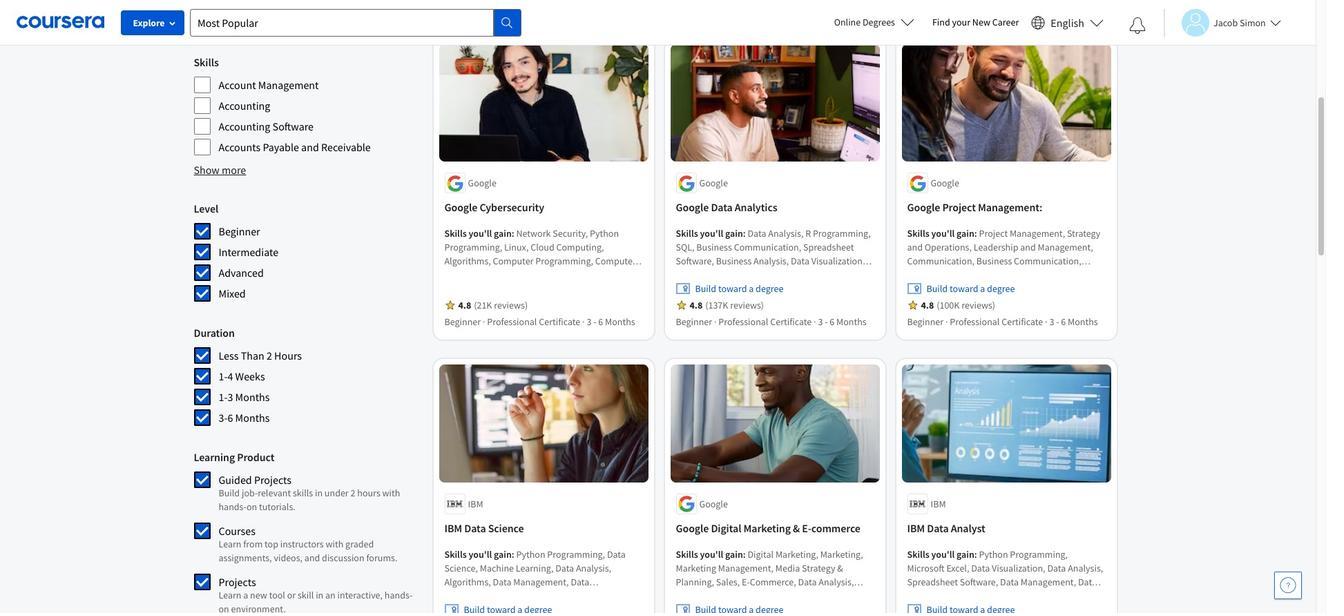 Task type: describe. For each thing, give the bounding box(es) containing it.
skills you'll gain : for ibm data analyst
[[907, 548, 979, 561]]

: up the linux,
[[512, 228, 514, 240]]

skill
[[298, 589, 314, 602]]

3-
[[219, 411, 228, 425]]

0 vertical spatial programming,
[[445, 241, 502, 254]]

learning product group
[[194, 449, 420, 613]]

under
[[325, 487, 349, 499]]

interactive,
[[337, 589, 383, 602]]

commerce
[[812, 521, 861, 535]]

hours
[[274, 349, 302, 363]]

english button
[[1026, 0, 1109, 45]]

management
[[258, 78, 319, 92]]

less than 2 hours
[[219, 349, 302, 363]]

cryptography,
[[572, 269, 630, 281]]

your
[[952, 16, 971, 28]]

databases,
[[445, 283, 489, 295]]

guided inside learning product "group"
[[219, 473, 252, 487]]

intermediate
[[219, 245, 278, 259]]

4.8 for google data analytics
[[690, 299, 703, 312]]

you'll for google project management:
[[932, 228, 955, 240]]

find your new career link
[[926, 14, 1026, 31]]

security
[[445, 269, 478, 281]]

new
[[250, 589, 267, 602]]

google up google data analytics
[[699, 177, 728, 190]]

4
[[228, 370, 233, 383]]

4.8 (137k reviews)
[[690, 299, 764, 312]]

1-3 months
[[219, 390, 270, 404]]

What do you want to learn? text field
[[190, 9, 494, 36]]

an
[[325, 589, 336, 602]]

google left project
[[907, 201, 940, 214]]

show for first show more button from the top
[[194, 17, 220, 30]]

accounting for accounting
[[219, 99, 270, 113]]

1 beginner · professional certificate · 3 - 6 months from the left
[[445, 316, 635, 328]]

marketing
[[744, 521, 791, 535]]

online degrees
[[834, 16, 895, 28]]

google up the google cybersecurity
[[468, 177, 497, 190]]

explore
[[133, 17, 165, 29]]

1 show more from the top
[[194, 17, 246, 30]]

receivable
[[321, 140, 371, 154]]

online
[[834, 16, 861, 28]]

learn from top instructors with graded assignments, videos, and discussion forums.
[[219, 538, 397, 564]]

google data analytics link
[[676, 199, 874, 216]]

ibm data analyst
[[907, 521, 986, 535]]

data for science
[[464, 521, 486, 535]]

on for projects
[[219, 603, 229, 613]]

&
[[793, 521, 800, 535]]

1-4 weeks
[[219, 370, 265, 383]]

professional for google data analytics
[[719, 316, 768, 328]]

management:
[[978, 201, 1043, 214]]

python
[[590, 228, 619, 240]]

forums.
[[366, 552, 397, 564]]

google up project
[[931, 177, 959, 190]]

skills for ibm data analyst
[[907, 548, 930, 561]]

sql
[[611, 297, 627, 309]]

show notifications image
[[1129, 17, 1146, 34]]

gain up the linux,
[[494, 228, 512, 240]]

(21k
[[474, 299, 492, 312]]

(137k
[[705, 299, 728, 312]]

hours
[[357, 487, 380, 499]]

analytics
[[735, 201, 778, 214]]

1 show more button from the top
[[194, 15, 246, 32]]

gain for ibm data analyst
[[957, 548, 975, 561]]

1 vertical spatial network
[[445, 297, 479, 309]]

you'll for ibm data analyst
[[932, 548, 955, 561]]

computing,
[[556, 241, 604, 254]]

accounting software
[[219, 120, 314, 133]]

learning
[[194, 450, 235, 464]]

1 vertical spatial management,
[[555, 283, 610, 295]]

environment.
[[231, 603, 286, 613]]

in inside build job-relevant skills in under 2 hours with hands-on tutorials.
[[315, 487, 323, 499]]

skills you'll gain : down the google cybersecurity
[[445, 228, 516, 240]]

ibm data analyst link
[[907, 520, 1106, 537]]

you'll for ibm data science
[[469, 548, 492, 561]]

google left cybersecurity
[[445, 201, 478, 214]]

you'll down the google cybersecurity
[[469, 228, 492, 240]]

learning product
[[194, 450, 274, 464]]

simon
[[1240, 16, 1266, 29]]

google project management: link
[[907, 199, 1106, 216]]

duration
[[194, 326, 235, 340]]

data for analytics
[[711, 201, 733, 214]]

skills for ibm data science
[[445, 548, 467, 561]]

beginner down "(137k"
[[676, 316, 712, 328]]

projects inside guided projects button
[[468, 3, 501, 16]]

account management
[[219, 78, 319, 92]]

risk
[[535, 297, 551, 309]]

google cybersecurity
[[445, 201, 544, 214]]

skills for google data analytics
[[676, 228, 698, 240]]

online degrees button
[[823, 7, 926, 37]]

: for google digital marketing & e-commerce
[[743, 548, 746, 561]]

: for ibm data science
[[512, 548, 514, 561]]

skills you'll gain : for google data analytics
[[676, 228, 748, 240]]

find your new career
[[933, 16, 1019, 28]]

degree for management:
[[987, 283, 1015, 295]]

toward for project
[[950, 283, 979, 295]]

6 · from the left
[[1045, 316, 1048, 328]]

duration group
[[194, 325, 420, 427]]

relevant
[[258, 487, 291, 499]]

google up the digital on the bottom of the page
[[699, 498, 728, 510]]

2 computer from the left
[[595, 255, 636, 268]]

more for first show more button from the top
[[222, 17, 246, 30]]

4.8 (21k reviews)
[[458, 299, 528, 312]]

mixed
[[219, 287, 246, 301]]

product
[[237, 450, 274, 464]]

beginner · professional certificate · 3 - 6 months for google data analytics
[[676, 316, 867, 328]]

and inside skills group
[[301, 140, 319, 154]]

1- for 3
[[219, 390, 228, 404]]

: for google data analytics
[[743, 228, 746, 240]]

guided projects inside learning product "group"
[[219, 473, 292, 487]]

show for 2nd show more button
[[194, 163, 220, 177]]

accounts
[[219, 140, 261, 154]]

algorithms,
[[445, 255, 491, 268]]

find
[[933, 16, 950, 28]]

learn for courses
[[219, 538, 241, 551]]

accounts payable and receivable
[[219, 140, 371, 154]]

: for google project management:
[[975, 228, 977, 240]]

data for analyst
[[927, 521, 949, 535]]

- for google data analytics
[[825, 316, 828, 328]]

3 · from the left
[[714, 316, 717, 328]]

5 · from the left
[[946, 316, 948, 328]]

2 vertical spatial management,
[[553, 297, 609, 309]]

or
[[287, 589, 296, 602]]

gain for google project management:
[[957, 228, 975, 240]]

on for guided projects
[[247, 501, 257, 513]]

skills you'll gain : for ibm data science
[[445, 548, 516, 561]]

graded
[[345, 538, 374, 551]]

career
[[993, 16, 1019, 28]]

certificate for google project management:
[[1002, 316, 1043, 328]]



Task type: vqa. For each thing, say whether or not it's contained in the screenshot.


Task type: locate. For each thing, give the bounding box(es) containing it.
1 horizontal spatial computer
[[595, 255, 636, 268]]

0 vertical spatial management,
[[515, 269, 570, 281]]

google left the "analytics"
[[676, 201, 709, 214]]

1 vertical spatial programming,
[[536, 255, 593, 268]]

guided projects
[[437, 3, 501, 16], [219, 473, 292, 487]]

learn a new tool or skill in an interactive, hands- on environment.
[[219, 589, 413, 613]]

ibm up ibm data science
[[468, 498, 483, 510]]

build toward a degree for project
[[927, 283, 1015, 295]]

and down software on the top left
[[301, 140, 319, 154]]

2 degree from the left
[[987, 283, 1015, 295]]

ibm left analyst
[[907, 521, 925, 535]]

1 horizontal spatial -
[[825, 316, 828, 328]]

4 · from the left
[[814, 316, 816, 328]]

1- for 4
[[219, 370, 228, 383]]

·
[[483, 316, 485, 328], [582, 316, 585, 328], [714, 316, 717, 328], [814, 316, 816, 328], [946, 316, 948, 328], [1045, 316, 1048, 328]]

gain for google digital marketing & e-commerce
[[725, 548, 743, 561]]

show more up account
[[194, 17, 246, 30]]

professional down the 4.8 (100k reviews)
[[950, 316, 1000, 328]]

network up cloud in the top left of the page
[[516, 228, 551, 240]]

months
[[605, 316, 635, 328], [837, 316, 867, 328], [1068, 316, 1098, 328], [235, 390, 270, 404], [235, 411, 270, 425]]

data
[[711, 201, 733, 214], [464, 521, 486, 535], [927, 521, 949, 535]]

skills inside skills group
[[194, 55, 219, 69]]

1 horizontal spatial data
[[711, 201, 733, 214]]

build inside build job-relevant skills in under 2 hours with hands-on tutorials.
[[219, 487, 240, 499]]

show up level
[[194, 163, 220, 177]]

google left the digital on the bottom of the page
[[676, 521, 709, 535]]

0 vertical spatial 2
[[267, 349, 272, 363]]

level group
[[194, 200, 420, 303]]

skills you'll gain : for google project management:
[[907, 228, 979, 240]]

learn up assignments,
[[219, 538, 241, 551]]

0 horizontal spatial beginner · professional certificate · 3 - 6 months
[[445, 316, 635, 328]]

you'll down the ibm data analyst
[[932, 548, 955, 561]]

build for project
[[927, 283, 948, 295]]

3-6 months
[[219, 411, 270, 425]]

6 inside duration group
[[228, 411, 233, 425]]

network security, python programming, linux, cloud computing, algorithms, computer programming, computer security incident management, cryptography, databases, leadership and management, network architecture, risk management, sql
[[445, 228, 636, 309]]

0 vertical spatial hands-
[[219, 501, 247, 513]]

3 professional from the left
[[950, 316, 1000, 328]]

2 build toward a degree from the left
[[927, 283, 1015, 295]]

learn inside learn a new tool or skill in an interactive, hands- on environment.
[[219, 589, 241, 602]]

network down the databases,
[[445, 297, 479, 309]]

accounting for accounting software
[[219, 120, 270, 133]]

1 - from the left
[[594, 316, 597, 328]]

computer down the linux,
[[493, 255, 534, 268]]

computer up cryptography,
[[595, 255, 636, 268]]

1 horizontal spatial network
[[516, 228, 551, 240]]

than
[[241, 349, 264, 363]]

1 horizontal spatial guided projects
[[437, 3, 501, 16]]

assignments,
[[219, 552, 272, 564]]

1 vertical spatial show
[[194, 163, 220, 177]]

google digital marketing & e-commerce link
[[676, 520, 874, 537]]

1-
[[219, 370, 228, 383], [219, 390, 228, 404]]

reviews) right "(137k"
[[730, 299, 764, 312]]

1 horizontal spatial 2
[[351, 487, 355, 499]]

beginner · professional certificate · 3 - 6 months down 4.8 (137k reviews) in the right of the page
[[676, 316, 867, 328]]

degrees
[[863, 16, 895, 28]]

skills you'll gain : down the ibm data analyst
[[907, 548, 979, 561]]

and inside the network security, python programming, linux, cloud computing, algorithms, computer programming, computer security incident management, cryptography, databases, leadership and management, network architecture, risk management, sql
[[537, 283, 553, 295]]

project
[[943, 201, 976, 214]]

toward for data
[[718, 283, 747, 295]]

2 1- from the top
[[219, 390, 228, 404]]

1 vertical spatial with
[[326, 538, 344, 551]]

0 vertical spatial show more
[[194, 17, 246, 30]]

gain for google data analytics
[[725, 228, 743, 240]]

advanced
[[219, 266, 264, 280]]

and up risk
[[537, 283, 553, 295]]

1 horizontal spatial on
[[247, 501, 257, 513]]

0 vertical spatial more
[[222, 17, 246, 30]]

0 vertical spatial on
[[247, 501, 257, 513]]

you'll down ibm data science
[[469, 548, 492, 561]]

1 degree from the left
[[756, 283, 784, 295]]

: down the "analytics"
[[743, 228, 746, 240]]

from
[[243, 538, 263, 551]]

0 horizontal spatial build toward a degree
[[695, 283, 784, 295]]

2 4.8 from the left
[[690, 299, 703, 312]]

show more
[[194, 17, 246, 30], [194, 163, 246, 177]]

0 horizontal spatial build
[[219, 487, 240, 499]]

payable
[[263, 140, 299, 154]]

2 certificate from the left
[[770, 316, 812, 328]]

a for management:
[[980, 283, 985, 295]]

on down job-
[[247, 501, 257, 513]]

you'll down the digital on the bottom of the page
[[700, 548, 723, 561]]

0 horizontal spatial 2
[[267, 349, 272, 363]]

1 vertical spatial guided
[[219, 473, 252, 487]]

skills
[[194, 55, 219, 69], [445, 228, 467, 240], [676, 228, 698, 240], [907, 228, 930, 240], [445, 548, 467, 561], [676, 548, 698, 561], [907, 548, 930, 561]]

toward up the 4.8 (100k reviews)
[[950, 283, 979, 295]]

3 beginner · professional certificate · 3 - 6 months from the left
[[907, 316, 1098, 328]]

in right skills at bottom
[[315, 487, 323, 499]]

0 horizontal spatial network
[[445, 297, 479, 309]]

you'll down project
[[932, 228, 955, 240]]

skills group
[[194, 54, 420, 156]]

learn for projects
[[219, 589, 241, 602]]

0 horizontal spatial 4.8
[[458, 299, 471, 312]]

more up account
[[222, 17, 246, 30]]

gain down the digital on the bottom of the page
[[725, 548, 743, 561]]

build job-relevant skills in under 2 hours with hands-on tutorials.
[[219, 487, 400, 513]]

build for data
[[695, 283, 716, 295]]

gain down google data analytics
[[725, 228, 743, 240]]

1 vertical spatial show more
[[194, 163, 246, 177]]

beginner up "intermediate"
[[219, 225, 260, 238]]

more down accounts
[[222, 163, 246, 177]]

1 vertical spatial learn
[[219, 589, 241, 602]]

build left job-
[[219, 487, 240, 499]]

beginner · professional certificate · 3 - 6 months down risk
[[445, 316, 635, 328]]

more for 2nd show more button
[[222, 163, 246, 177]]

with inside build job-relevant skills in under 2 hours with hands-on tutorials.
[[382, 487, 400, 499]]

degree up the 4.8 (100k reviews)
[[987, 283, 1015, 295]]

and
[[301, 140, 319, 154], [537, 283, 553, 295], [305, 552, 320, 564]]

less
[[219, 349, 239, 363]]

explore button
[[121, 10, 184, 35]]

0 vertical spatial 1-
[[219, 370, 228, 383]]

you'll down google data analytics
[[700, 228, 723, 240]]

learn left new
[[219, 589, 241, 602]]

degree
[[756, 283, 784, 295], [987, 283, 1015, 295]]

0 horizontal spatial guided
[[219, 473, 252, 487]]

1 more from the top
[[222, 17, 246, 30]]

0 vertical spatial with
[[382, 487, 400, 499]]

0 horizontal spatial guided projects
[[219, 473, 292, 487]]

skills
[[293, 487, 313, 499]]

1 horizontal spatial 4.8
[[690, 299, 703, 312]]

degree for analytics
[[756, 283, 784, 295]]

1 horizontal spatial reviews)
[[730, 299, 764, 312]]

3 4.8 from the left
[[921, 299, 934, 312]]

:
[[512, 228, 514, 240], [743, 228, 746, 240], [975, 228, 977, 240], [512, 548, 514, 561], [743, 548, 746, 561], [975, 548, 977, 561]]

1 vertical spatial on
[[219, 603, 229, 613]]

and down instructors
[[305, 552, 320, 564]]

account
[[219, 78, 256, 92]]

english
[[1051, 16, 1085, 29]]

degree up 4.8 (137k reviews) in the right of the page
[[756, 283, 784, 295]]

hands-
[[219, 501, 247, 513], [385, 589, 413, 602]]

1 vertical spatial in
[[316, 589, 323, 602]]

programming, up algorithms,
[[445, 241, 502, 254]]

1 computer from the left
[[493, 255, 534, 268]]

2 reviews) from the left
[[730, 299, 764, 312]]

3 - from the left
[[1056, 316, 1059, 328]]

show more down accounts
[[194, 163, 246, 177]]

0 horizontal spatial toward
[[718, 283, 747, 295]]

discussion
[[322, 552, 364, 564]]

2 horizontal spatial reviews)
[[962, 299, 996, 312]]

1 professional from the left
[[487, 316, 537, 328]]

accounting up accounts
[[219, 120, 270, 133]]

1 vertical spatial guided projects
[[219, 473, 292, 487]]

google
[[468, 177, 497, 190], [699, 177, 728, 190], [931, 177, 959, 190], [445, 201, 478, 214], [676, 201, 709, 214], [907, 201, 940, 214], [699, 498, 728, 510], [676, 521, 709, 535]]

1- up 3-
[[219, 390, 228, 404]]

on left environment.
[[219, 603, 229, 613]]

1 build toward a degree from the left
[[695, 283, 784, 295]]

hands- right interactive,
[[385, 589, 413, 602]]

2 horizontal spatial -
[[1056, 316, 1059, 328]]

0 vertical spatial show
[[194, 17, 220, 30]]

1 horizontal spatial build toward a degree
[[927, 283, 1015, 295]]

0 vertical spatial show more button
[[194, 15, 246, 32]]

3 inside duration group
[[228, 390, 233, 404]]

and inside learn from top instructors with graded assignments, videos, and discussion forums.
[[305, 552, 320, 564]]

a up 4.8 (137k reviews) in the right of the page
[[749, 283, 754, 295]]

0 horizontal spatial programming,
[[445, 241, 502, 254]]

ibm left science
[[445, 521, 462, 535]]

jacob simon
[[1214, 16, 1266, 29]]

- for google project management:
[[1056, 316, 1059, 328]]

1 vertical spatial show more button
[[194, 162, 246, 178]]

1 horizontal spatial programming,
[[536, 255, 593, 268]]

toward up 4.8 (137k reviews) in the right of the page
[[718, 283, 747, 295]]

e-
[[802, 521, 812, 535]]

0 horizontal spatial certificate
[[539, 316, 581, 328]]

0 horizontal spatial data
[[464, 521, 486, 535]]

2 toward from the left
[[950, 283, 979, 295]]

2 professional from the left
[[719, 316, 768, 328]]

1 accounting from the top
[[219, 99, 270, 113]]

1 learn from the top
[[219, 538, 241, 551]]

1 horizontal spatial degree
[[987, 283, 1015, 295]]

2 show more from the top
[[194, 163, 246, 177]]

0 vertical spatial accounting
[[219, 99, 270, 113]]

google digital marketing & e-commerce
[[676, 521, 861, 535]]

professional
[[487, 316, 537, 328], [719, 316, 768, 328], [950, 316, 1000, 328]]

show
[[194, 17, 220, 30], [194, 163, 220, 177]]

show more button up account
[[194, 15, 246, 32]]

gain for ibm data science
[[494, 548, 512, 561]]

cloud
[[531, 241, 555, 254]]

security,
[[553, 228, 588, 240]]

data left the "analytics"
[[711, 201, 733, 214]]

4.8 left "(137k"
[[690, 299, 703, 312]]

coursera image
[[17, 11, 104, 33]]

1 vertical spatial accounting
[[219, 120, 270, 133]]

1 vertical spatial 1-
[[219, 390, 228, 404]]

build toward a degree for data
[[695, 283, 784, 295]]

2 accounting from the top
[[219, 120, 270, 133]]

in left an
[[316, 589, 323, 602]]

programming, down computing,
[[536, 255, 593, 268]]

2 show more button from the top
[[194, 162, 246, 178]]

0 vertical spatial projects
[[468, 3, 501, 16]]

3 certificate from the left
[[1002, 316, 1043, 328]]

0 vertical spatial guided projects
[[437, 3, 501, 16]]

1 vertical spatial more
[[222, 163, 246, 177]]

science
[[488, 521, 524, 535]]

google cybersecurity link
[[445, 199, 643, 216]]

on inside learn a new tool or skill in an interactive, hands- on environment.
[[219, 603, 229, 613]]

skills you'll gain : down project
[[907, 228, 979, 240]]

skills you'll gain : for google digital marketing & e-commerce
[[676, 548, 748, 561]]

guided projects inside button
[[437, 3, 501, 16]]

google project management:
[[907, 201, 1043, 214]]

2 horizontal spatial 4.8
[[921, 299, 934, 312]]

2 horizontal spatial a
[[980, 283, 985, 295]]

2
[[267, 349, 272, 363], [351, 487, 355, 499]]

computer
[[493, 255, 534, 268], [595, 255, 636, 268]]

1 vertical spatial hands-
[[385, 589, 413, 602]]

1 horizontal spatial guided
[[437, 3, 466, 16]]

build toward a degree
[[695, 283, 784, 295], [927, 283, 1015, 295]]

you'll for google digital marketing & e-commerce
[[700, 548, 723, 561]]

architecture,
[[481, 297, 533, 309]]

beginner · professional certificate · 3 - 6 months for google project management:
[[907, 316, 1098, 328]]

skills for google digital marketing & e-commerce
[[676, 548, 698, 561]]

you'll for google data analytics
[[700, 228, 723, 240]]

1 horizontal spatial hands-
[[385, 589, 413, 602]]

a up the 4.8 (100k reviews)
[[980, 283, 985, 295]]

guided inside button
[[437, 3, 466, 16]]

weeks
[[235, 370, 265, 383]]

: down analyst
[[975, 548, 977, 561]]

1 show from the top
[[194, 17, 220, 30]]

ibm data science link
[[445, 520, 643, 537]]

4.8 for google project management:
[[921, 299, 934, 312]]

1 horizontal spatial certificate
[[770, 316, 812, 328]]

2 more from the top
[[222, 163, 246, 177]]

google data analytics
[[676, 201, 778, 214]]

1 toward from the left
[[718, 283, 747, 295]]

2 beginner · professional certificate · 3 - 6 months from the left
[[676, 316, 867, 328]]

beginner down the (100k
[[907, 316, 944, 328]]

hands- inside learn a new tool or skill in an interactive, hands- on environment.
[[385, 589, 413, 602]]

new
[[973, 16, 991, 28]]

1 vertical spatial 2
[[351, 487, 355, 499]]

reviews) for google data analytics
[[730, 299, 764, 312]]

2 horizontal spatial data
[[927, 521, 949, 535]]

3
[[587, 316, 592, 328], [818, 316, 823, 328], [1050, 316, 1054, 328], [228, 390, 233, 404]]

2 vertical spatial projects
[[219, 575, 256, 589]]

1 horizontal spatial a
[[749, 283, 754, 295]]

reviews) right the (100k
[[962, 299, 996, 312]]

0 vertical spatial and
[[301, 140, 319, 154]]

ibm up the ibm data analyst
[[931, 498, 946, 510]]

2 horizontal spatial certificate
[[1002, 316, 1043, 328]]

reviews)
[[494, 299, 528, 312], [730, 299, 764, 312], [962, 299, 996, 312]]

analyst
[[951, 521, 986, 535]]

2 show from the top
[[194, 163, 220, 177]]

gain down analyst
[[957, 548, 975, 561]]

1 reviews) from the left
[[494, 299, 528, 312]]

1 · from the left
[[483, 316, 485, 328]]

accounting down account
[[219, 99, 270, 113]]

professional for google project management:
[[950, 316, 1000, 328]]

1 horizontal spatial toward
[[950, 283, 979, 295]]

on inside build job-relevant skills in under 2 hours with hands-on tutorials.
[[247, 501, 257, 513]]

beginner · professional certificate · 3 - 6 months down the 4.8 (100k reviews)
[[907, 316, 1098, 328]]

1 4.8 from the left
[[458, 299, 471, 312]]

gain down project
[[957, 228, 975, 240]]

in
[[315, 487, 323, 499], [316, 589, 323, 602]]

0 horizontal spatial professional
[[487, 316, 537, 328]]

with right hours
[[382, 487, 400, 499]]

2 left hours
[[351, 487, 355, 499]]

accounting
[[219, 99, 270, 113], [219, 120, 270, 133]]

0 vertical spatial network
[[516, 228, 551, 240]]

4.8 down the databases,
[[458, 299, 471, 312]]

1 certificate from the left
[[539, 316, 581, 328]]

jacob simon button
[[1164, 9, 1281, 36]]

2 - from the left
[[825, 316, 828, 328]]

: down marketing
[[743, 548, 746, 561]]

network
[[516, 228, 551, 240], [445, 297, 479, 309]]

1 1- from the top
[[219, 370, 228, 383]]

2 horizontal spatial build
[[927, 283, 948, 295]]

learn inside learn from top instructors with graded assignments, videos, and discussion forums.
[[219, 538, 241, 551]]

beginner inside level group
[[219, 225, 260, 238]]

hands- for projects
[[385, 589, 413, 602]]

build up "(137k"
[[695, 283, 716, 295]]

0 horizontal spatial hands-
[[219, 501, 247, 513]]

None search field
[[190, 9, 522, 36]]

a left new
[[243, 589, 248, 602]]

show more button down accounts
[[194, 162, 246, 178]]

courses
[[219, 524, 256, 538]]

2 horizontal spatial professional
[[950, 316, 1000, 328]]

professional down architecture,
[[487, 316, 537, 328]]

0 horizontal spatial reviews)
[[494, 299, 528, 312]]

programming,
[[445, 241, 502, 254], [536, 255, 593, 268]]

4.8 left the (100k
[[921, 299, 934, 312]]

instructors
[[280, 538, 324, 551]]

: for ibm data analyst
[[975, 548, 977, 561]]

guided projects button
[[428, 0, 521, 21]]

management,
[[515, 269, 570, 281], [555, 283, 610, 295], [553, 297, 609, 309]]

with
[[382, 487, 400, 499], [326, 538, 344, 551]]

2 inside duration group
[[267, 349, 272, 363]]

hands- inside build job-relevant skills in under 2 hours with hands-on tutorials.
[[219, 501, 247, 513]]

-
[[594, 316, 597, 328], [825, 316, 828, 328], [1056, 316, 1059, 328]]

skills you'll gain : down google data analytics
[[676, 228, 748, 240]]

3 reviews) from the left
[[962, 299, 996, 312]]

data left science
[[464, 521, 486, 535]]

incident
[[480, 269, 513, 281]]

skills you'll gain : down ibm data science
[[445, 548, 516, 561]]

0 vertical spatial learn
[[219, 538, 241, 551]]

0 horizontal spatial degree
[[756, 283, 784, 295]]

reviews) for google project management:
[[962, 299, 996, 312]]

build toward a degree up 4.8 (137k reviews) in the right of the page
[[695, 283, 784, 295]]

1 horizontal spatial professional
[[719, 316, 768, 328]]

tutorials.
[[259, 501, 296, 513]]

1 vertical spatial projects
[[254, 473, 292, 487]]

skills for google project management:
[[907, 228, 930, 240]]

1 horizontal spatial with
[[382, 487, 400, 499]]

0 horizontal spatial a
[[243, 589, 248, 602]]

build toward a degree up the 4.8 (100k reviews)
[[927, 283, 1015, 295]]

help center image
[[1280, 578, 1297, 594]]

leadership
[[490, 283, 535, 295]]

certificate for google data analytics
[[770, 316, 812, 328]]

0 horizontal spatial with
[[326, 538, 344, 551]]

show right explore 'dropdown button'
[[194, 17, 220, 30]]

2 inside build job-relevant skills in under 2 hours with hands-on tutorials.
[[351, 487, 355, 499]]

1 horizontal spatial beginner · professional certificate · 3 - 6 months
[[676, 316, 867, 328]]

gain down science
[[494, 548, 512, 561]]

2 vertical spatial and
[[305, 552, 320, 564]]

1 vertical spatial and
[[537, 283, 553, 295]]

linux,
[[504, 241, 529, 254]]

0 horizontal spatial -
[[594, 316, 597, 328]]

hands- down job-
[[219, 501, 247, 513]]

2 horizontal spatial beginner · professional certificate · 3 - 6 months
[[907, 316, 1098, 328]]

software
[[273, 120, 314, 133]]

more
[[222, 17, 246, 30], [222, 163, 246, 177]]

toward
[[718, 283, 747, 295], [950, 283, 979, 295]]

4.8 (100k reviews)
[[921, 299, 996, 312]]

beginner down (21k at the left
[[445, 316, 481, 328]]

0 vertical spatial in
[[315, 487, 323, 499]]

a inside learn a new tool or skill in an interactive, hands- on environment.
[[243, 589, 248, 602]]

build up the (100k
[[927, 283, 948, 295]]

0 horizontal spatial on
[[219, 603, 229, 613]]

a for analytics
[[749, 283, 754, 295]]

with up 'discussion'
[[326, 538, 344, 551]]

0 vertical spatial guided
[[437, 3, 466, 16]]

1- down less
[[219, 370, 228, 383]]

reviews) down leadership
[[494, 299, 528, 312]]

skills you'll gain : down the digital on the bottom of the page
[[676, 548, 748, 561]]

2 right than
[[267, 349, 272, 363]]

2 learn from the top
[[219, 589, 241, 602]]

on
[[247, 501, 257, 513], [219, 603, 229, 613]]

job-
[[242, 487, 258, 499]]

hands- for guided projects
[[219, 501, 247, 513]]

professional down 4.8 (137k reviews) in the right of the page
[[719, 316, 768, 328]]

data left analyst
[[927, 521, 949, 535]]

2 · from the left
[[582, 316, 585, 328]]

: down the 'google project management:'
[[975, 228, 977, 240]]

: down science
[[512, 548, 514, 561]]

projects
[[468, 3, 501, 16], [254, 473, 292, 487], [219, 575, 256, 589]]

0 horizontal spatial computer
[[493, 255, 534, 268]]

with inside learn from top instructors with graded assignments, videos, and discussion forums.
[[326, 538, 344, 551]]

level
[[194, 202, 218, 216]]

1 horizontal spatial build
[[695, 283, 716, 295]]

in inside learn a new tool or skill in an interactive, hands- on environment.
[[316, 589, 323, 602]]

top
[[265, 538, 278, 551]]



